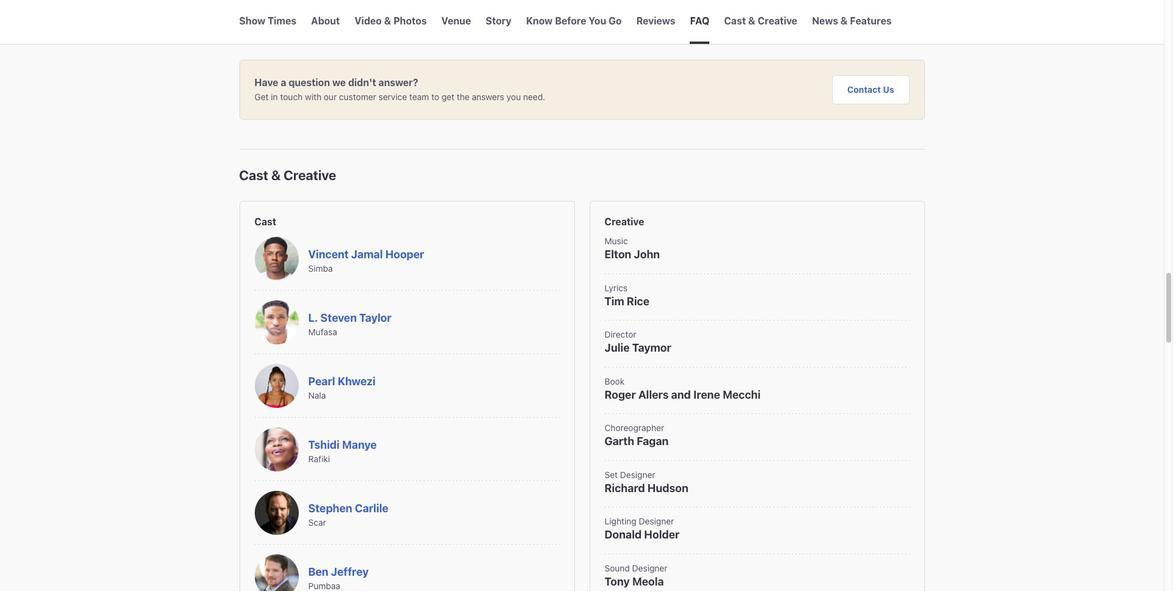 Task type: vqa. For each thing, say whether or not it's contained in the screenshot.
WILLIAM within William Youmans Dr. Dillamond
no



Task type: describe. For each thing, give the bounding box(es) containing it.
the
[[457, 92, 470, 102]]

our
[[324, 92, 337, 102]]

and
[[671, 389, 691, 401]]

1 vertical spatial cast
[[239, 168, 268, 184]]

a
[[281, 77, 286, 88]]

allers
[[638, 389, 669, 401]]

l. steven taylor image
[[254, 301, 298, 345]]

vincent jamal hooper image
[[254, 237, 298, 281]]

2 / 10 group
[[311, 0, 340, 44]]

service
[[379, 92, 407, 102]]

video
[[355, 15, 382, 26]]

know
[[526, 15, 553, 26]]

designer for holder
[[639, 517, 674, 527]]

venue
[[441, 15, 471, 26]]

vincent jamal hooper link
[[308, 248, 424, 261]]

6 / 10 group
[[526, 0, 622, 44]]

get
[[442, 92, 454, 102]]

you
[[507, 92, 521, 102]]

before
[[555, 15, 586, 26]]

hudson
[[648, 482, 688, 495]]

elton
[[605, 248, 631, 261]]

1 horizontal spatial cast & creative
[[724, 15, 797, 26]]

features
[[850, 15, 892, 26]]

about
[[311, 15, 340, 26]]

3 / 10 group
[[355, 0, 427, 44]]

sound designer tony  meola
[[605, 563, 667, 588]]

pearl khwezi nala
[[308, 375, 376, 401]]

ben jeffrey pumbaa
[[308, 566, 369, 591]]

cast link
[[254, 217, 559, 228]]

stephen carlile image
[[254, 492, 298, 536]]

pearl khwezi image
[[254, 364, 298, 408]]

khwezi
[[338, 375, 376, 388]]

with
[[305, 92, 321, 102]]

tim
[[605, 295, 624, 308]]

video & photos
[[355, 15, 427, 26]]

director
[[605, 330, 636, 340]]

answer?
[[378, 77, 418, 88]]

times
[[268, 15, 296, 26]]

5 / 10 group
[[486, 0, 512, 44]]

news & features
[[812, 15, 892, 26]]

customer
[[339, 92, 376, 102]]

touch
[[280, 92, 303, 102]]

& for 3 / 10 group
[[384, 15, 391, 26]]

richard
[[605, 482, 645, 495]]

fagan
[[637, 435, 669, 448]]

2 vertical spatial cast
[[254, 217, 276, 228]]

contact
[[847, 85, 881, 95]]

roger
[[605, 389, 636, 401]]

taylor
[[359, 312, 392, 325]]

10 / 10 group
[[812, 0, 892, 44]]

lyrics tim rice
[[605, 283, 649, 308]]

lyrics
[[605, 283, 628, 293]]

story
[[486, 15, 512, 26]]

music elton john
[[605, 236, 660, 261]]

set designer richard hudson
[[605, 470, 688, 495]]

reviews
[[636, 15, 675, 26]]

to
[[431, 92, 439, 102]]

in
[[271, 92, 278, 102]]

1 / 10 group
[[239, 0, 296, 44]]

choreographer
[[605, 423, 664, 433]]

book
[[605, 376, 625, 387]]

choreographer garth fagan
[[605, 423, 669, 448]]

book roger allers and irene mecchi
[[605, 376, 761, 401]]

have a question we didn't answer? get in touch with our customer service team to get the answers you need.
[[254, 77, 545, 102]]

8 / 10 group
[[690, 0, 709, 44]]

news
[[812, 15, 838, 26]]

have
[[254, 77, 278, 88]]

garth
[[605, 435, 634, 448]]

rice
[[627, 295, 649, 308]]

photos
[[393, 15, 427, 26]]

vincent
[[308, 248, 349, 261]]

tony
[[605, 576, 630, 588]]

pumbaa
[[308, 581, 340, 591]]

l.
[[308, 312, 318, 325]]

us
[[883, 85, 894, 95]]

1 horizontal spatial creative
[[605, 217, 644, 228]]

stephen carlile link
[[308, 502, 388, 515]]

sound
[[605, 563, 630, 574]]

ben jeffrey image
[[254, 555, 298, 591]]

nala
[[308, 390, 326, 401]]



Task type: locate. For each thing, give the bounding box(es) containing it.
2 vertical spatial creative
[[605, 217, 644, 228]]

lighting
[[605, 517, 636, 527]]

julie
[[605, 342, 630, 355]]

0 vertical spatial designer
[[620, 470, 655, 480]]

steven
[[320, 312, 357, 325]]

& inside '10 / 10' group
[[841, 15, 848, 26]]

creative inside "9 / 10" group
[[758, 15, 797, 26]]

set
[[605, 470, 618, 480]]

simba
[[308, 263, 333, 274]]

1 vertical spatial cast & creative
[[239, 168, 336, 184]]

0 horizontal spatial creative
[[284, 168, 336, 184]]

l. steven taylor link
[[308, 312, 392, 325]]

need.
[[523, 92, 545, 102]]

0 vertical spatial cast
[[724, 15, 746, 26]]

cast inside "9 / 10" group
[[724, 15, 746, 26]]

carlile
[[355, 502, 388, 515]]

answers
[[472, 92, 504, 102]]

ben jeffrey link
[[308, 566, 369, 579]]

1 vertical spatial designer
[[639, 517, 674, 527]]

tshidi manye image
[[254, 428, 298, 472]]

designer
[[620, 470, 655, 480], [639, 517, 674, 527], [632, 563, 667, 574]]

taymor
[[632, 342, 671, 355]]

designer up the richard
[[620, 470, 655, 480]]

&
[[384, 15, 391, 26], [748, 15, 755, 26], [841, 15, 848, 26], [271, 168, 281, 184]]

9 / 10 group
[[724, 0, 797, 44]]

pearl khwezi link
[[308, 375, 376, 388]]

you
[[589, 15, 606, 26]]

designer inside sound designer tony  meola
[[632, 563, 667, 574]]

lighting designer donald holder
[[605, 517, 680, 542]]

donald
[[605, 529, 642, 542]]

stephen
[[308, 502, 352, 515]]

director julie taymor
[[605, 330, 671, 355]]

designer for hudson
[[620, 470, 655, 480]]

question
[[289, 77, 330, 88]]

cast & creative
[[724, 15, 797, 26], [239, 168, 336, 184]]

get
[[254, 92, 269, 102]]

1 vertical spatial creative
[[284, 168, 336, 184]]

vincent jamal hooper simba
[[308, 248, 424, 274]]

know before you go
[[526, 15, 622, 26]]

& for '10 / 10' group
[[841, 15, 848, 26]]

show times
[[239, 15, 296, 26]]

4 / 10 group
[[441, 0, 471, 44]]

7 / 10 group
[[636, 0, 675, 44]]

2 horizontal spatial creative
[[758, 15, 797, 26]]

jamal
[[351, 248, 383, 261]]

irene
[[693, 389, 720, 401]]

stephen carlile scar
[[308, 502, 388, 528]]

designer for meola
[[632, 563, 667, 574]]

john
[[634, 248, 660, 261]]

jeffrey
[[331, 566, 369, 579]]

tshidi manye rafiki
[[308, 439, 377, 464]]

designer up holder
[[639, 517, 674, 527]]

mecchi
[[723, 389, 761, 401]]

team
[[409, 92, 429, 102]]

faq
[[690, 15, 709, 26]]

hooper
[[385, 248, 424, 261]]

creative link
[[605, 217, 909, 228]]

designer inside lighting designer donald holder
[[639, 517, 674, 527]]

0 vertical spatial cast & creative
[[724, 15, 797, 26]]

2 vertical spatial designer
[[632, 563, 667, 574]]

show
[[239, 15, 265, 26]]

designer inside set designer richard hudson
[[620, 470, 655, 480]]

creative
[[758, 15, 797, 26], [284, 168, 336, 184], [605, 217, 644, 228]]

holder
[[644, 529, 680, 542]]

music
[[605, 236, 628, 247]]

designer up meola
[[632, 563, 667, 574]]

pearl
[[308, 375, 335, 388]]

& inside 3 / 10 group
[[384, 15, 391, 26]]

tshidi manye link
[[308, 439, 377, 452]]

manye
[[342, 439, 377, 452]]

& inside "9 / 10" group
[[748, 15, 755, 26]]

we
[[332, 77, 346, 88]]

contact us link
[[832, 75, 909, 105]]

meola
[[632, 576, 664, 588]]

& for "9 / 10" group
[[748, 15, 755, 26]]

didn't
[[348, 77, 376, 88]]

mufasa
[[308, 327, 337, 337]]

tshidi
[[308, 439, 340, 452]]

scar
[[308, 517, 326, 528]]

0 horizontal spatial cast & creative
[[239, 168, 336, 184]]

rafiki
[[308, 454, 330, 464]]

contact us
[[847, 85, 894, 95]]

ben
[[308, 566, 329, 579]]

go
[[609, 15, 622, 26]]

l. steven taylor mufasa
[[308, 312, 392, 337]]

0 vertical spatial creative
[[758, 15, 797, 26]]



